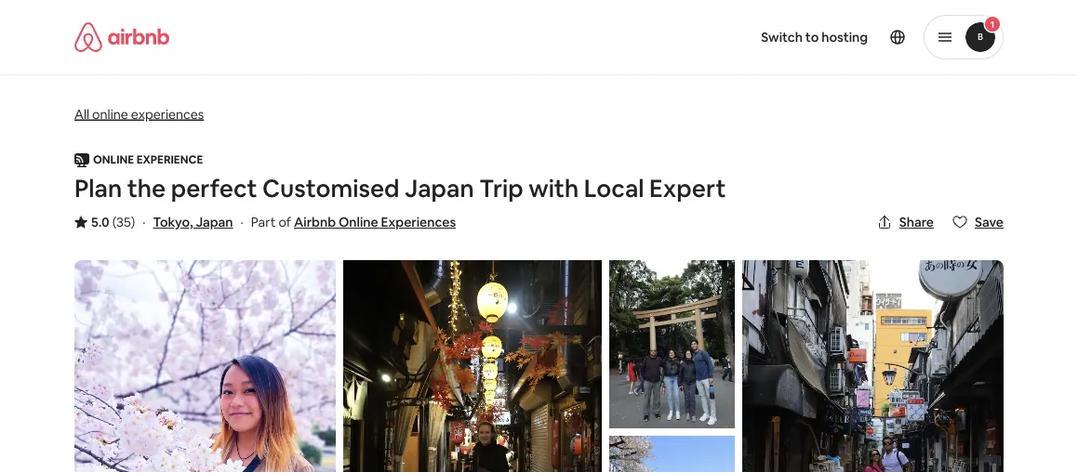 Task type: describe. For each thing, give the bounding box(es) containing it.
customised
[[263, 173, 400, 204]]

(35)
[[112, 214, 135, 231]]

profile element
[[562, 0, 1004, 74]]

0 vertical spatial japan
[[405, 173, 474, 204]]

online
[[93, 153, 134, 167]]

switch to hosting link
[[751, 18, 880, 57]]

online
[[339, 214, 379, 231]]

switch to hosting
[[762, 29, 869, 46]]

to
[[806, 29, 819, 46]]

the
[[127, 173, 166, 204]]

perfect
[[171, 173, 257, 204]]

5.0 (35)
[[91, 214, 135, 231]]

part
[[251, 214, 276, 231]]

1 button
[[924, 15, 1004, 60]]

expert
[[650, 173, 727, 204]]

of
[[279, 214, 291, 231]]

local
[[584, 173, 645, 204]]

experiences
[[381, 214, 456, 231]]

airbnb online experiences link
[[294, 214, 456, 231]]

share button
[[870, 207, 942, 238]]

5.0
[[91, 214, 110, 231]]

airbnb
[[294, 214, 336, 231]]

1
[[991, 18, 995, 30]]



Task type: locate. For each thing, give the bounding box(es) containing it.
· tokyo, japan · part of airbnb online experiences
[[143, 214, 456, 231]]

japan
[[405, 173, 474, 204], [196, 214, 233, 231]]

all online experiences
[[74, 106, 204, 122]]

hosting
[[822, 29, 869, 46]]

all
[[74, 106, 89, 122]]

with
[[529, 173, 579, 204]]

experience
[[137, 153, 203, 167]]

experience photo 3 image
[[610, 437, 736, 473], [610, 437, 736, 473]]

0 horizontal spatial ·
[[143, 214, 146, 231]]

1 horizontal spatial ·
[[241, 214, 244, 231]]

2 · from the left
[[241, 214, 244, 231]]

experiences
[[131, 106, 204, 122]]

1 vertical spatial japan
[[196, 214, 233, 231]]

japan up experiences
[[405, 173, 474, 204]]

plan the perfect customised japan trip with local expert
[[74, 173, 727, 204]]

· left part
[[241, 214, 244, 231]]

save button
[[946, 207, 1012, 238]]

tokyo,
[[153, 214, 193, 231]]

online
[[92, 106, 128, 122]]

share
[[900, 214, 935, 231]]

trip
[[480, 173, 524, 204]]

save
[[976, 214, 1004, 231]]

· right (35)
[[143, 214, 146, 231]]

1 · from the left
[[143, 214, 146, 231]]

experience photo 1 image
[[343, 261, 602, 473], [343, 261, 602, 473]]

·
[[143, 214, 146, 231], [241, 214, 244, 231]]

0 horizontal spatial japan
[[196, 214, 233, 231]]

online experience
[[93, 153, 203, 167]]

experience photo 4 image
[[743, 261, 1004, 473], [743, 261, 1004, 473]]

switch
[[762, 29, 803, 46]]

experience cover photo image
[[74, 261, 336, 473], [74, 261, 336, 473]]

experience photo 2 image
[[610, 261, 736, 429], [610, 261, 736, 429]]

all online experiences link
[[74, 104, 204, 123]]

japan down 'perfect'
[[196, 214, 233, 231]]

plan
[[74, 173, 122, 204]]

1 horizontal spatial japan
[[405, 173, 474, 204]]

tokyo, japan link
[[153, 214, 233, 231]]



Task type: vqa. For each thing, say whether or not it's contained in the screenshot.
the 4.95 out of 5 average rating image
no



